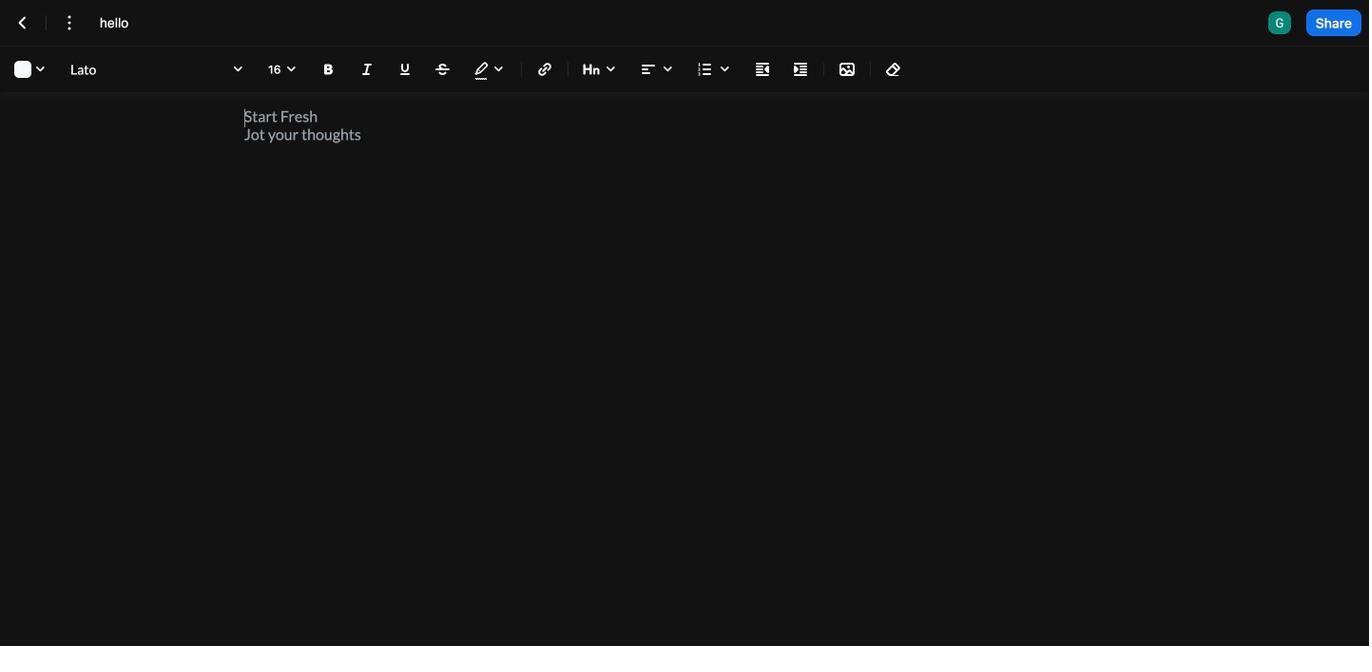 Task type: locate. For each thing, give the bounding box(es) containing it.
increase indent image
[[789, 58, 812, 81]]

decrease indent image
[[751, 58, 774, 81]]

generic name image
[[1268, 11, 1291, 34]]

None text field
[[100, 13, 152, 32]]

link image
[[533, 58, 556, 81]]

italic image
[[356, 58, 378, 81]]



Task type: vqa. For each thing, say whether or not it's contained in the screenshot.
365
no



Task type: describe. For each thing, give the bounding box(es) containing it.
bold image
[[318, 58, 340, 81]]

insert image image
[[836, 58, 859, 81]]

underline image
[[394, 58, 416, 81]]

clear style image
[[882, 58, 905, 81]]

more image
[[58, 11, 81, 34]]

all notes image
[[11, 11, 34, 34]]

strikethrough image
[[432, 58, 455, 81]]



